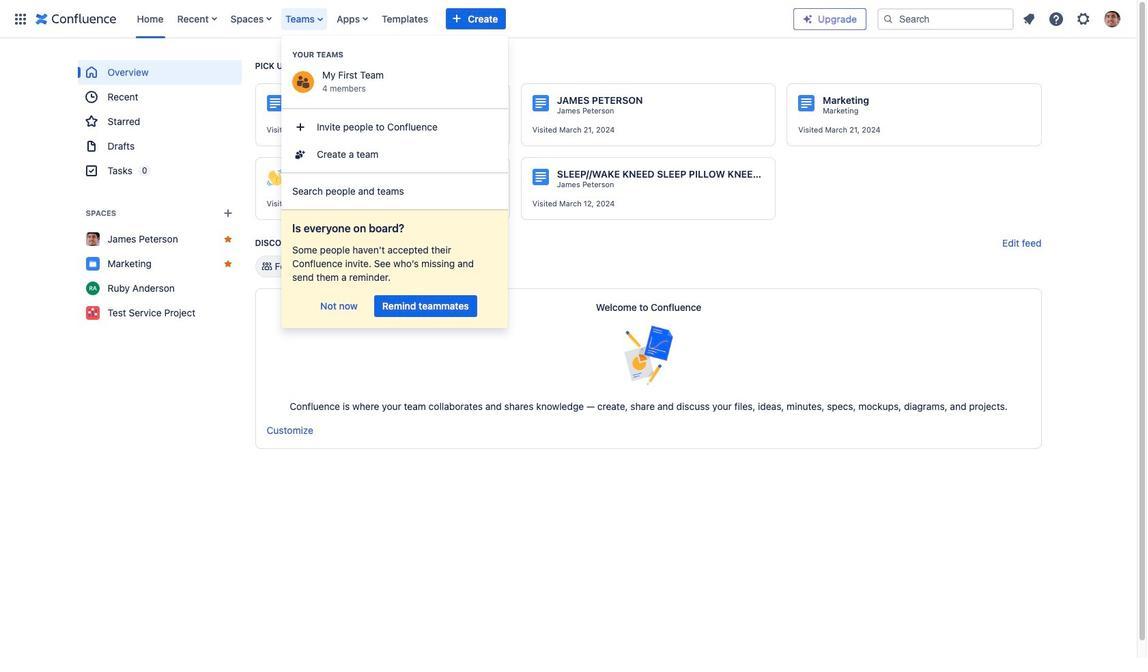 Task type: locate. For each thing, give the bounding box(es) containing it.
heading
[[282, 49, 508, 60]]

2 unstar this space image from the top
[[222, 258, 233, 269]]

banner
[[0, 0, 1138, 38]]

group
[[78, 60, 242, 183], [282, 108, 508, 172]]

list item
[[282, 0, 329, 38]]

0 horizontal spatial list
[[130, 0, 794, 38]]

search image
[[884, 13, 894, 24]]

help icon image
[[1049, 11, 1065, 27]]

1 vertical spatial unstar this space image
[[222, 258, 233, 269]]

1 unstar this space image from the top
[[222, 234, 233, 245]]

your profile and preferences image
[[1105, 11, 1121, 27]]

your teams group
[[282, 36, 508, 104]]

1 horizontal spatial list
[[1017, 6, 1129, 31]]

None search field
[[878, 8, 1015, 30]]

list for appswitcher icon
[[130, 0, 794, 38]]

:wave: image
[[267, 169, 283, 186]]

settings icon image
[[1076, 11, 1093, 27]]

list for premium image
[[1017, 6, 1129, 31]]

0 vertical spatial unstar this space image
[[222, 234, 233, 245]]

unstar this space image
[[222, 234, 233, 245], [222, 258, 233, 269]]

confluence image
[[36, 11, 117, 27], [36, 11, 117, 27]]

list
[[130, 0, 794, 38], [1017, 6, 1129, 31]]

1 horizontal spatial group
[[282, 108, 508, 172]]



Task type: vqa. For each thing, say whether or not it's contained in the screenshot.
leftmost 'list'
yes



Task type: describe. For each thing, give the bounding box(es) containing it.
:wave: image
[[267, 169, 283, 186]]

Search field
[[878, 8, 1015, 30]]

create a space image
[[220, 205, 236, 221]]

appswitcher icon image
[[12, 11, 29, 27]]

0 horizontal spatial group
[[78, 60, 242, 183]]

notification icon image
[[1022, 11, 1038, 27]]

premium image
[[803, 13, 814, 24]]

global element
[[8, 0, 794, 38]]

my first team image
[[292, 71, 314, 93]]



